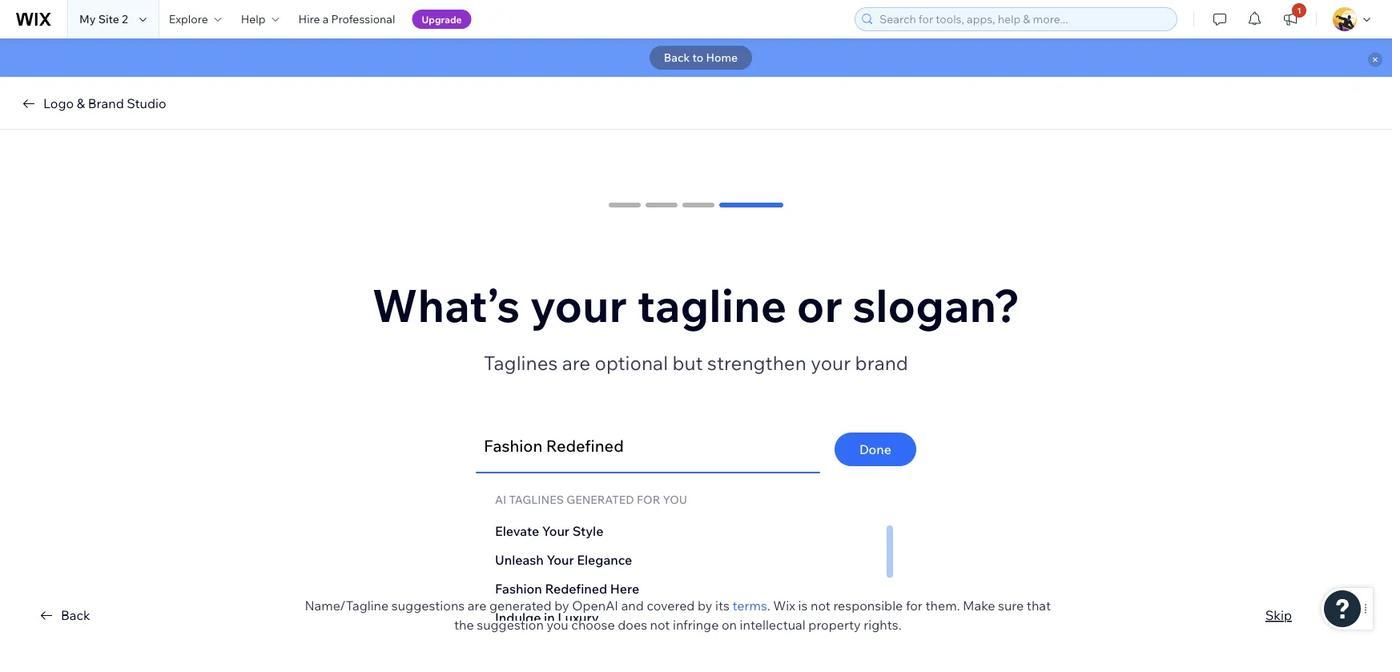Task type: locate. For each thing, give the bounding box(es) containing it.
your up optional
[[530, 277, 627, 333]]

brand
[[856, 351, 909, 375]]

ai taglines generated for you
[[495, 493, 688, 507]]

your up unleash your elegance
[[542, 523, 570, 539]]

what's your tagline or slogan?
[[372, 277, 1021, 333]]

not right is
[[811, 598, 831, 614]]

to
[[693, 50, 704, 65]]

does
[[618, 617, 648, 633]]

style
[[573, 523, 604, 539]]

explore
[[169, 12, 208, 26]]

home
[[706, 50, 738, 65]]

by down fashion redefined here at the bottom of page
[[555, 598, 569, 614]]

suggestion
[[477, 617, 544, 633]]

1 horizontal spatial not
[[811, 598, 831, 614]]

are up the in the bottom left of the page
[[468, 598, 487, 614]]

infringe
[[673, 617, 719, 633]]

your inside "button"
[[547, 552, 574, 568]]

openai
[[572, 598, 619, 614]]

back to home
[[664, 50, 738, 65]]

by
[[555, 598, 569, 614], [698, 598, 713, 614]]

not down 'covered'
[[650, 617, 670, 633]]

help button
[[231, 0, 289, 38]]

1 horizontal spatial your
[[811, 351, 851, 375]]

back
[[664, 50, 690, 65], [61, 607, 90, 624]]

0 vertical spatial your
[[542, 523, 570, 539]]

here
[[610, 581, 640, 597]]

are left optional
[[562, 351, 591, 375]]

brand
[[88, 95, 124, 111]]

1 horizontal spatial back
[[664, 50, 690, 65]]

taglines
[[509, 493, 564, 507]]

hire a professional link
[[289, 0, 405, 38]]

0 horizontal spatial back
[[61, 607, 90, 624]]

slogan?
[[853, 277, 1021, 333]]

name/tagline
[[305, 598, 389, 614]]

choose
[[572, 617, 615, 633]]

Add a tagline or slogan text field
[[484, 426, 798, 466]]

back to home alert
[[0, 38, 1393, 77]]

hire a professional
[[299, 12, 395, 26]]

1 horizontal spatial by
[[698, 598, 713, 614]]

back inside button
[[61, 607, 90, 624]]

0 vertical spatial back
[[664, 50, 690, 65]]

0 vertical spatial your
[[530, 277, 627, 333]]

elegance
[[577, 552, 633, 568]]

0 horizontal spatial by
[[555, 598, 569, 614]]

you
[[663, 493, 688, 507]]

upgrade
[[422, 13, 462, 25]]

them.
[[926, 598, 961, 614]]

unleash your elegance
[[495, 552, 633, 568]]

in
[[544, 610, 555, 626]]

done button
[[835, 433, 917, 466]]

your up fashion redefined here at the bottom of page
[[547, 552, 574, 568]]

strengthen
[[708, 351, 807, 375]]

ai
[[495, 493, 507, 507]]

your for unleash
[[547, 552, 574, 568]]

that
[[1027, 598, 1052, 614]]

my site 2
[[79, 12, 128, 26]]

for
[[906, 598, 923, 614]]

1 vertical spatial are
[[468, 598, 487, 614]]

tagline
[[638, 277, 787, 333]]

1 vertical spatial your
[[547, 552, 574, 568]]

you
[[547, 617, 569, 633]]

your
[[530, 277, 627, 333], [811, 351, 851, 375]]

back for back
[[61, 607, 90, 624]]

are
[[562, 351, 591, 375], [468, 598, 487, 614]]

generated
[[567, 493, 635, 507]]

your
[[542, 523, 570, 539], [547, 552, 574, 568]]

0 vertical spatial are
[[562, 351, 591, 375]]

unleash
[[495, 552, 544, 568]]

luxury
[[558, 610, 599, 626]]

Search for tools, apps, help & more... field
[[875, 8, 1172, 30]]

back inside button
[[664, 50, 690, 65]]

name/tagline suggestions are generated by openai and covered by its terms
[[305, 598, 768, 614]]

back for back to home
[[664, 50, 690, 65]]

your left brand
[[811, 351, 851, 375]]

your inside button
[[542, 523, 570, 539]]

not
[[811, 598, 831, 614], [650, 617, 670, 633]]

upgrade button
[[412, 10, 472, 29]]

taglines are optional but strengthen your brand
[[484, 351, 909, 375]]

by left the its at the bottom of page
[[698, 598, 713, 614]]

or
[[797, 277, 843, 333]]

1 vertical spatial back
[[61, 607, 90, 624]]

logo & brand studio
[[43, 95, 166, 111]]

skip
[[1266, 607, 1293, 624]]

2 by from the left
[[698, 598, 713, 614]]

rights.
[[864, 617, 902, 633]]

1 vertical spatial your
[[811, 351, 851, 375]]

1 vertical spatial not
[[650, 617, 670, 633]]

property
[[809, 617, 861, 633]]



Task type: vqa. For each thing, say whether or not it's contained in the screenshot.
Explore
yes



Task type: describe. For each thing, give the bounding box(es) containing it.
elevate your style button
[[495, 522, 883, 541]]

2
[[122, 12, 128, 26]]

back button
[[37, 606, 90, 625]]

site
[[98, 12, 119, 26]]

&
[[77, 95, 85, 111]]

skip button
[[1266, 606, 1293, 625]]

hire
[[299, 12, 320, 26]]

fashion
[[495, 581, 542, 597]]

1 horizontal spatial are
[[562, 351, 591, 375]]

covered
[[647, 598, 695, 614]]

optional
[[595, 351, 668, 375]]

my
[[79, 12, 96, 26]]

intellectual
[[740, 617, 806, 633]]

for
[[637, 493, 661, 507]]

logo & brand studio button
[[19, 94, 166, 113]]

help
[[241, 12, 266, 26]]

indulge in luxury button
[[495, 608, 883, 628]]

1 by from the left
[[555, 598, 569, 614]]

generated
[[490, 598, 552, 614]]

. wix is not responsible for them. make sure that the suggestion you choose does not infringe on intellectual property rights.
[[454, 598, 1052, 633]]

a
[[323, 12, 329, 26]]

0 horizontal spatial not
[[650, 617, 670, 633]]

your for elevate
[[542, 523, 570, 539]]

done
[[860, 442, 892, 458]]

indulge in luxury
[[495, 610, 599, 626]]

elevate your style
[[495, 523, 604, 539]]

0 vertical spatial not
[[811, 598, 831, 614]]

professional
[[331, 12, 395, 26]]

unleash your elegance button
[[495, 551, 883, 570]]

sure
[[999, 598, 1024, 614]]

but
[[673, 351, 703, 375]]

fashion redefined here
[[495, 581, 640, 597]]

1 button
[[1273, 0, 1309, 38]]

studio
[[127, 95, 166, 111]]

wix
[[774, 598, 796, 614]]

logo
[[43, 95, 74, 111]]

its
[[716, 598, 730, 614]]

taglines
[[484, 351, 558, 375]]

and
[[622, 598, 644, 614]]

what's
[[372, 277, 520, 333]]

indulge
[[495, 610, 541, 626]]

.
[[768, 598, 771, 614]]

suggestions
[[392, 598, 465, 614]]

1
[[1298, 5, 1302, 15]]

0 horizontal spatial are
[[468, 598, 487, 614]]

responsible
[[834, 598, 903, 614]]

the
[[454, 617, 474, 633]]

make
[[963, 598, 996, 614]]

redefined
[[545, 581, 608, 597]]

is
[[799, 598, 808, 614]]

0 horizontal spatial your
[[530, 277, 627, 333]]

on
[[722, 617, 737, 633]]

back to home button
[[650, 46, 753, 70]]

terms
[[733, 598, 768, 614]]

elevate
[[495, 523, 540, 539]]

fashion redefined here button
[[495, 579, 883, 599]]

terms button
[[733, 596, 768, 616]]



